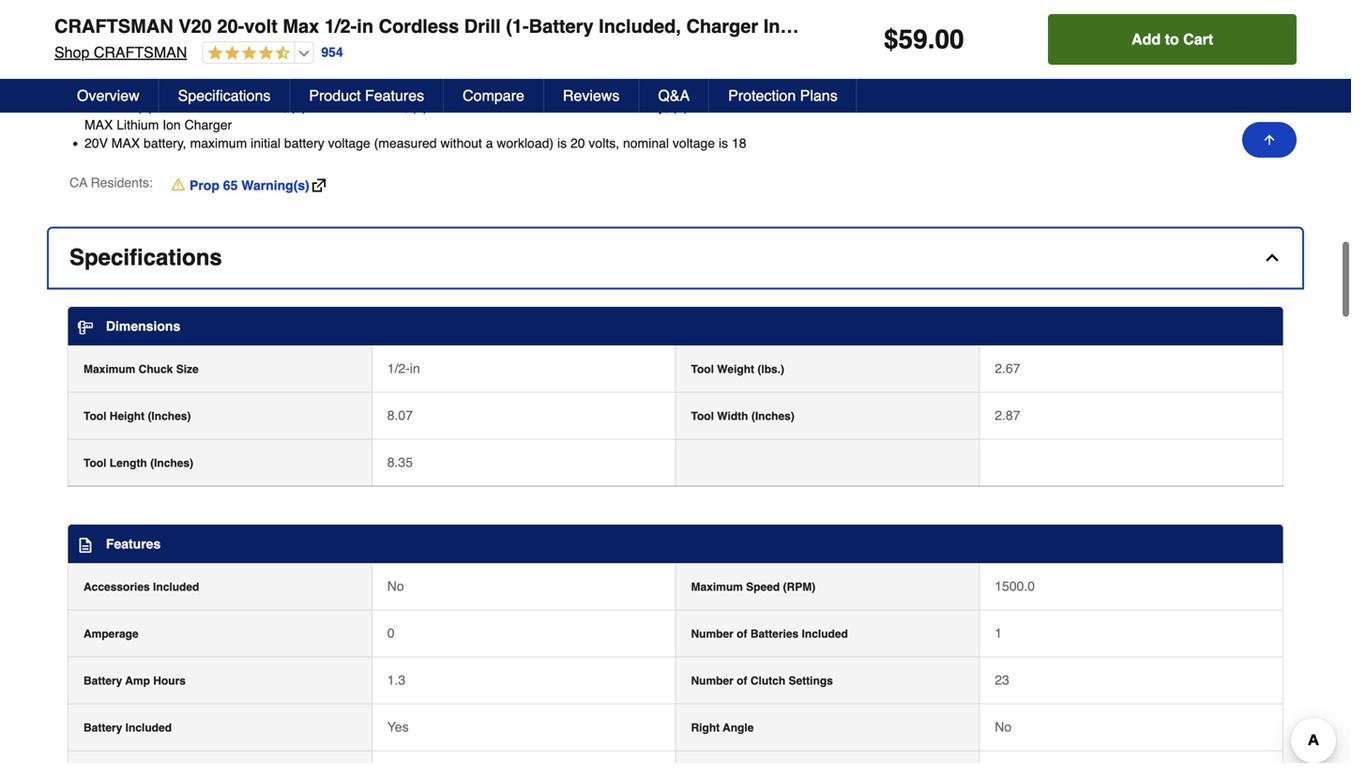 Task type: describe. For each thing, give the bounding box(es) containing it.
keyless
[[256, 44, 299, 59]]

variety
[[493, 7, 532, 22]]

65
[[223, 178, 238, 193]]

included,
[[599, 15, 681, 37]]

0 vertical spatial specifications button
[[159, 79, 290, 113]]

shop craftsman
[[54, 44, 187, 61]]

1 horizontal spatial ion
[[601, 99, 620, 114]]

nominal
[[623, 136, 669, 151]]

accessories
[[84, 581, 150, 594]]

q&a button
[[639, 79, 710, 113]]

1.3
[[387, 673, 406, 688]]

max
[[283, 15, 319, 37]]

arrow up image
[[1262, 132, 1277, 147]]

light
[[259, 62, 283, 77]]

0 horizontal spatial 20v
[[84, 136, 108, 151]]

0 vertical spatial specifications
[[178, 87, 271, 104]]

work
[[365, 62, 393, 77]]

to
[[1165, 31, 1179, 48]]

8.07
[[387, 408, 413, 423]]

1 vertical spatial specifications button
[[49, 229, 1303, 288]]

battery for 1.3
[[84, 674, 122, 688]]

(inches) right width
[[752, 410, 795, 423]]

add
[[1132, 31, 1161, 48]]

00
[[935, 24, 964, 54]]

number of clutch settings
[[691, 674, 833, 688]]

amperage
[[84, 628, 139, 641]]

$ 59 . 00
[[884, 24, 964, 54]]

1/2- inside high performance: produces 280 unit watts out for completing a variety of applications increased speed: 2-speed gearbox with speeds of 0-350/0-1,500 easy bit changes: 1/2-in keyless chuck improved visibility: led light helps in dark work areas common applications include drilling and fastening in soft and hard wood includes (1) cmcd700 drill/driver; (1) double sided bit; (1) v20 20v max 1.3ah lithium ion battery; (1) v20 20v max lithium ion charger 20v max battery, maximum initial battery voltage (measured without a workload) is 20 volts, nominal voltage is 18
[[219, 44, 242, 59]]

4.5 stars image
[[203, 45, 290, 62]]

size
[[176, 363, 199, 376]]

tool for tool width (inches)
[[691, 410, 714, 423]]

954
[[321, 45, 343, 60]]

(lbs.)
[[758, 363, 785, 376]]

ca
[[69, 175, 87, 190]]

unit
[[315, 7, 336, 22]]

for
[[396, 7, 412, 22]]

helps
[[287, 62, 318, 77]]

notes image
[[78, 538, 93, 553]]

areas
[[396, 62, 429, 77]]

tool weight (lbs.)
[[691, 363, 785, 376]]

2.87
[[995, 408, 1021, 423]]

without
[[441, 136, 482, 151]]

batteries
[[751, 628, 799, 641]]

chevron up image
[[1263, 248, 1282, 267]]

350/0-
[[420, 25, 458, 40]]

drilling
[[260, 80, 298, 95]]

battery for yes
[[84, 721, 122, 735]]

ca residents:
[[69, 175, 153, 190]]

reviews
[[563, 87, 620, 104]]

settings
[[789, 674, 833, 688]]

1 voltage from the left
[[328, 136, 370, 151]]

chuck
[[139, 363, 173, 376]]

drill
[[464, 15, 501, 37]]

maximum chuck size
[[84, 363, 199, 376]]

watts
[[340, 7, 371, 22]]

amp
[[125, 674, 150, 688]]

in up 8.07
[[410, 361, 420, 376]]

hours
[[153, 674, 186, 688]]

of left clutch
[[737, 674, 748, 688]]

fastening
[[327, 80, 380, 95]]

led
[[230, 62, 255, 77]]

0 horizontal spatial lithium
[[117, 117, 159, 132]]

1 vertical spatial no
[[995, 719, 1012, 735]]

23
[[995, 673, 1010, 688]]

4 (1) from the left
[[672, 99, 688, 114]]

20-
[[217, 15, 244, 37]]

(inches) for 8.07
[[148, 410, 191, 423]]

cmcd700
[[157, 99, 218, 114]]

2 horizontal spatial 20v
[[719, 99, 742, 114]]

speed:
[[165, 25, 213, 40]]

0 vertical spatial battery
[[529, 15, 594, 37]]

sided
[[355, 99, 387, 114]]

chuck
[[303, 44, 337, 59]]

in up led
[[242, 44, 252, 59]]

product features button
[[290, 79, 444, 113]]

visibility:
[[158, 62, 226, 77]]

pdf inside prop65 warning label pdf
[[853, 62, 879, 77]]

product features
[[309, 87, 424, 104]]

warning image
[[172, 177, 185, 192]]

tool height (inches)
[[84, 410, 191, 423]]

included)
[[764, 15, 847, 37]]

overview button
[[58, 79, 159, 113]]

in down 954
[[322, 62, 332, 77]]

high
[[84, 7, 117, 22]]

1 vertical spatial speed
[[746, 581, 780, 594]]

yes
[[387, 719, 409, 735]]

0 horizontal spatial v20
[[179, 15, 212, 37]]

high performance: produces 280 unit watts out for completing a variety of applications increased speed: 2-speed gearbox with speeds of 0-350/0-1,500 easy bit changes: 1/2-in keyless chuck improved visibility: led light helps in dark work areas common applications include drilling and fastening in soft and hard wood includes (1) cmcd700 drill/driver; (1) double sided bit; (1) v20 20v max 1.3ah lithium ion battery; (1) v20 20v max lithium ion charger 20v max battery, maximum initial battery voltage (measured without a workload) is 20 volts, nominal voltage is 18
[[84, 7, 747, 151]]

manual
[[1138, 40, 1183, 55]]

angle
[[723, 721, 754, 735]]

1 vertical spatial included
[[802, 628, 848, 641]]

0 vertical spatial max
[[485, 99, 514, 114]]

0 horizontal spatial features
[[106, 536, 161, 551]]

1 vertical spatial ion
[[163, 117, 181, 132]]

0 vertical spatial craftsman
[[54, 15, 173, 37]]

0 horizontal spatial applications
[[141, 80, 211, 95]]

include
[[214, 80, 256, 95]]

changes:
[[147, 44, 215, 59]]

tool length (inches)
[[84, 457, 193, 470]]

battery;
[[623, 99, 669, 114]]

2 voltage from the left
[[673, 136, 715, 151]]

0 vertical spatial a
[[482, 7, 490, 22]]

installation manual pdf
[[1065, 40, 1183, 77]]

0 vertical spatial lithium
[[555, 99, 598, 114]]

0
[[387, 626, 395, 641]]

produces
[[230, 7, 286, 22]]

1 vertical spatial a
[[486, 136, 493, 151]]

0 horizontal spatial no
[[387, 579, 404, 594]]

2 (1) from the left
[[290, 99, 306, 114]]

included for no
[[153, 581, 199, 594]]

0 vertical spatial 1/2-
[[325, 15, 357, 37]]

dark
[[336, 62, 361, 77]]

1.3ah
[[517, 99, 552, 114]]

link icon image
[[312, 179, 326, 192]]

hard
[[448, 80, 474, 95]]



Task type: locate. For each thing, give the bounding box(es) containing it.
2 vertical spatial included
[[125, 721, 172, 735]]

maximum up 'number of batteries included'
[[691, 581, 743, 594]]

1 vertical spatial maximum
[[691, 581, 743, 594]]

2 vertical spatial max
[[111, 136, 140, 151]]

v20 left 2-
[[179, 15, 212, 37]]

0 vertical spatial ion
[[601, 99, 620, 114]]

1 horizontal spatial speed
[[746, 581, 780, 594]]

included down amp
[[125, 721, 172, 735]]

applications up cmcd700
[[141, 80, 211, 95]]

is left 18
[[719, 136, 728, 151]]

0 vertical spatial speed
[[228, 25, 266, 40]]

1 vertical spatial 1/2-
[[219, 44, 242, 59]]

tool for tool length (inches)
[[84, 457, 106, 470]]

(inches) right "length"
[[150, 457, 193, 470]]

in left soft
[[384, 80, 394, 95]]

2 vertical spatial battery
[[84, 721, 122, 735]]

0 vertical spatial features
[[365, 87, 424, 104]]

1 vertical spatial specifications
[[69, 245, 222, 270]]

specifications down led
[[178, 87, 271, 104]]

1/2- up 954
[[325, 15, 357, 37]]

1 horizontal spatial applications
[[550, 7, 620, 22]]

of
[[536, 7, 547, 22], [394, 25, 405, 40], [737, 628, 748, 641], [737, 674, 748, 688]]

0 vertical spatial charger
[[686, 15, 758, 37]]

charger up the 'maximum'
[[185, 117, 232, 132]]

reviews button
[[544, 79, 639, 113]]

1 pdf from the left
[[853, 62, 879, 77]]

dimensions
[[106, 319, 180, 334]]

prop
[[190, 178, 220, 193]]

with
[[321, 25, 344, 40]]

1 vertical spatial features
[[106, 536, 161, 551]]

included right the accessories
[[153, 581, 199, 594]]

2 pdf from the left
[[1065, 62, 1091, 77]]

(inches) for 8.35
[[150, 457, 193, 470]]

tool for tool weight (lbs.)
[[691, 363, 714, 376]]

tool left "length"
[[84, 457, 106, 470]]

increased
[[84, 25, 161, 40]]

20v down hard
[[458, 99, 482, 114]]

maximum for maximum speed (rpm)
[[691, 581, 743, 594]]

battery
[[284, 136, 324, 151]]

0 vertical spatial no
[[387, 579, 404, 594]]

a up 1,500
[[482, 7, 490, 22]]

0 vertical spatial maximum
[[84, 363, 135, 376]]

no down 23
[[995, 719, 1012, 735]]

1 horizontal spatial pdf
[[1065, 62, 1091, 77]]

improved
[[84, 62, 155, 77]]

1 vertical spatial battery
[[84, 674, 122, 688]]

2 horizontal spatial 1/2-
[[387, 361, 410, 376]]

pdf down 'prop65'
[[853, 62, 879, 77]]

(1) right battery;
[[672, 99, 688, 114]]

0 vertical spatial number
[[691, 628, 734, 641]]

number up right
[[691, 674, 734, 688]]

(1-
[[506, 15, 529, 37]]

and right soft
[[423, 80, 445, 95]]

0 horizontal spatial maximum
[[84, 363, 135, 376]]

clutch
[[751, 674, 786, 688]]

features inside button
[[365, 87, 424, 104]]

1 number from the top
[[691, 628, 734, 641]]

document image
[[1031, 38, 1046, 53]]

1/2- down 2-
[[219, 44, 242, 59]]

tool left height
[[84, 410, 106, 423]]

0 horizontal spatial is
[[557, 136, 567, 151]]

0 horizontal spatial pdf
[[853, 62, 879, 77]]

0 horizontal spatial voltage
[[328, 136, 370, 151]]

label
[[957, 40, 991, 55]]

battery left amp
[[84, 674, 122, 688]]

maximum
[[190, 136, 247, 151]]

0-
[[409, 25, 420, 40]]

q&a
[[658, 87, 690, 104]]

(inches) right height
[[148, 410, 191, 423]]

plans
[[800, 87, 838, 104]]

battery,
[[144, 136, 186, 151]]

in
[[357, 15, 374, 37], [242, 44, 252, 59], [322, 62, 332, 77], [384, 80, 394, 95], [410, 361, 420, 376]]

max left battery,
[[111, 136, 140, 151]]

pdf
[[853, 62, 879, 77], [1065, 62, 1091, 77]]

(1) right includes
[[137, 99, 153, 114]]

(1) down drilling
[[290, 99, 306, 114]]

.
[[928, 24, 935, 54]]

1 horizontal spatial and
[[423, 80, 445, 95]]

performance:
[[121, 7, 227, 22]]

speed inside high performance: produces 280 unit watts out for completing a variety of applications increased speed: 2-speed gearbox with speeds of 0-350/0-1,500 easy bit changes: 1/2-in keyless chuck improved visibility: led light helps in dark work areas common applications include drilling and fastening in soft and hard wood includes (1) cmcd700 drill/driver; (1) double sided bit; (1) v20 20v max 1.3ah lithium ion battery; (1) v20 20v max lithium ion charger 20v max battery, maximum initial battery voltage (measured without a workload) is 20 volts, nominal voltage is 18
[[228, 25, 266, 40]]

workload)
[[497, 136, 554, 151]]

maximum
[[84, 363, 135, 376], [691, 581, 743, 594]]

voltage
[[328, 136, 370, 151], [673, 136, 715, 151]]

1 horizontal spatial charger
[[686, 15, 758, 37]]

charger up protection
[[686, 15, 758, 37]]

max down includes
[[84, 117, 113, 132]]

completing
[[415, 7, 479, 22]]

specifications button
[[159, 79, 290, 113], [49, 229, 1303, 288]]

1 horizontal spatial features
[[365, 87, 424, 104]]

add to cart button
[[1049, 14, 1297, 65]]

warning(s)
[[241, 178, 310, 193]]

ion left battery;
[[601, 99, 620, 114]]

included up settings
[[802, 628, 848, 641]]

battery included
[[84, 721, 172, 735]]

no
[[387, 579, 404, 594], [995, 719, 1012, 735]]

drill/driver;
[[222, 99, 287, 114]]

8.35
[[387, 455, 413, 470]]

residents:
[[91, 175, 153, 190]]

tool width (inches)
[[691, 410, 795, 423]]

2 is from the left
[[719, 136, 728, 151]]

lithium
[[555, 99, 598, 114], [117, 117, 159, 132]]

20
[[571, 136, 585, 151]]

shop
[[54, 44, 90, 61]]

1
[[995, 626, 1002, 641]]

is left 20
[[557, 136, 567, 151]]

0 vertical spatial applications
[[550, 7, 620, 22]]

battery
[[529, 15, 594, 37], [84, 674, 122, 688], [84, 721, 122, 735]]

initial
[[251, 136, 281, 151]]

1 horizontal spatial 1/2-
[[325, 15, 357, 37]]

max down wood
[[485, 99, 514, 114]]

double
[[310, 99, 352, 114]]

v20 down hard
[[431, 99, 455, 114]]

1 vertical spatial number
[[691, 674, 734, 688]]

maximum left chuck
[[84, 363, 135, 376]]

a right without
[[486, 136, 493, 151]]

specifications
[[178, 87, 271, 104], [69, 245, 222, 270]]

(1) right bit;
[[412, 99, 428, 114]]

add to cart
[[1132, 31, 1214, 48]]

of left batteries at the bottom right of the page
[[737, 628, 748, 641]]

speed up the 4.5 stars image
[[228, 25, 266, 40]]

out
[[374, 7, 393, 22]]

1 vertical spatial craftsman
[[94, 44, 187, 61]]

compare
[[463, 87, 525, 104]]

20v up 18
[[719, 99, 742, 114]]

1 horizontal spatial no
[[995, 719, 1012, 735]]

voltage down double
[[328, 136, 370, 151]]

2 and from the left
[[423, 80, 445, 95]]

1 and from the left
[[301, 80, 323, 95]]

0 vertical spatial included
[[153, 581, 199, 594]]

(rpm)
[[783, 581, 816, 594]]

lithium up 20
[[555, 99, 598, 114]]

1500.0
[[995, 579, 1035, 594]]

overview
[[77, 87, 140, 104]]

1/2- up 8.07
[[387, 361, 410, 376]]

craftsman down increased at the left of page
[[94, 44, 187, 61]]

number for 1
[[691, 628, 734, 641]]

craftsman v20 20-volt max 1/2-in cordless drill (1-battery included, charger included)
[[54, 15, 847, 37]]

2 horizontal spatial v20
[[692, 99, 715, 114]]

0 horizontal spatial speed
[[228, 25, 266, 40]]

1 horizontal spatial 20v
[[458, 99, 482, 114]]

protection plans
[[728, 87, 838, 104]]

battery down battery amp hours
[[84, 721, 122, 735]]

battery amp hours
[[84, 674, 186, 688]]

1 vertical spatial charger
[[185, 117, 232, 132]]

accessories included
[[84, 581, 199, 594]]

number for 23
[[691, 674, 734, 688]]

tool for tool height (inches)
[[84, 410, 106, 423]]

right
[[691, 721, 720, 735]]

1/2-
[[325, 15, 357, 37], [219, 44, 242, 59], [387, 361, 410, 376]]

maximum speed (rpm)
[[691, 581, 816, 594]]

tool
[[691, 363, 714, 376], [84, 410, 106, 423], [691, 410, 714, 423], [84, 457, 106, 470]]

$
[[884, 24, 899, 54]]

included
[[153, 581, 199, 594], [802, 628, 848, 641], [125, 721, 172, 735]]

1 horizontal spatial is
[[719, 136, 728, 151]]

pdf inside installation manual pdf
[[1065, 62, 1091, 77]]

prop65
[[853, 40, 897, 55]]

product
[[309, 87, 361, 104]]

bit;
[[390, 99, 408, 114]]

ion up battery,
[[163, 117, 181, 132]]

v20 right q&a
[[692, 99, 715, 114]]

battery up reviews
[[529, 15, 594, 37]]

compare button
[[444, 79, 544, 113]]

applications right (1-
[[550, 7, 620, 22]]

charger inside high performance: produces 280 unit watts out for completing a variety of applications increased speed: 2-speed gearbox with speeds of 0-350/0-1,500 easy bit changes: 1/2-in keyless chuck improved visibility: led light helps in dark work areas common applications include drilling and fastening in soft and hard wood includes (1) cmcd700 drill/driver; (1) double sided bit; (1) v20 20v max 1.3ah lithium ion battery; (1) v20 20v max lithium ion charger 20v max battery, maximum initial battery voltage (measured without a workload) is 20 volts, nominal voltage is 18
[[185, 117, 232, 132]]

1/2-in
[[387, 361, 420, 376]]

of left 0-
[[394, 25, 405, 40]]

1 vertical spatial lithium
[[117, 117, 159, 132]]

speed left (rpm)
[[746, 581, 780, 594]]

1 vertical spatial max
[[84, 117, 113, 132]]

gearbox
[[270, 25, 317, 40]]

number left batteries at the bottom right of the page
[[691, 628, 734, 641]]

1 is from the left
[[557, 136, 567, 151]]

warning
[[901, 40, 953, 55]]

0 horizontal spatial ion
[[163, 117, 181, 132]]

0 horizontal spatial charger
[[185, 117, 232, 132]]

18
[[732, 136, 747, 151]]

protection plans button
[[710, 79, 858, 113]]

tool left weight
[[691, 363, 714, 376]]

specifications up dimensions
[[69, 245, 222, 270]]

ion
[[601, 99, 620, 114], [163, 117, 181, 132]]

lithium up battery,
[[117, 117, 159, 132]]

1 horizontal spatial maximum
[[691, 581, 743, 594]]

0 horizontal spatial 1/2-
[[219, 44, 242, 59]]

and down the helps
[[301, 80, 323, 95]]

speeds
[[348, 25, 390, 40]]

volts,
[[589, 136, 620, 151]]

craftsman up shop craftsman
[[54, 15, 173, 37]]

(measured
[[374, 136, 437, 151]]

prop 65 warning(s)
[[190, 178, 310, 193]]

max
[[485, 99, 514, 114], [84, 117, 113, 132], [111, 136, 140, 151]]

in left out
[[357, 15, 374, 37]]

tool left width
[[691, 410, 714, 423]]

2 vertical spatial 1/2-
[[387, 361, 410, 376]]

3 (1) from the left
[[412, 99, 428, 114]]

no up 0
[[387, 579, 404, 594]]

1 (1) from the left
[[137, 99, 153, 114]]

1 horizontal spatial voltage
[[673, 136, 715, 151]]

0 horizontal spatial and
[[301, 80, 323, 95]]

voltage left 18
[[673, 136, 715, 151]]

1 vertical spatial applications
[[141, 80, 211, 95]]

maximum for maximum chuck size
[[84, 363, 135, 376]]

dimensions image
[[78, 320, 93, 335]]

includes
[[84, 99, 133, 114]]

pdf down the installation
[[1065, 62, 1091, 77]]

2 number from the top
[[691, 674, 734, 688]]

1 horizontal spatial v20
[[431, 99, 455, 114]]

1 horizontal spatial lithium
[[555, 99, 598, 114]]

right angle
[[691, 721, 754, 735]]

20v down includes
[[84, 136, 108, 151]]

of right (1-
[[536, 7, 547, 22]]

features
[[365, 87, 424, 104], [106, 536, 161, 551]]

easy
[[84, 44, 119, 59]]

included for yes
[[125, 721, 172, 735]]



Task type: vqa. For each thing, say whether or not it's contained in the screenshot.


